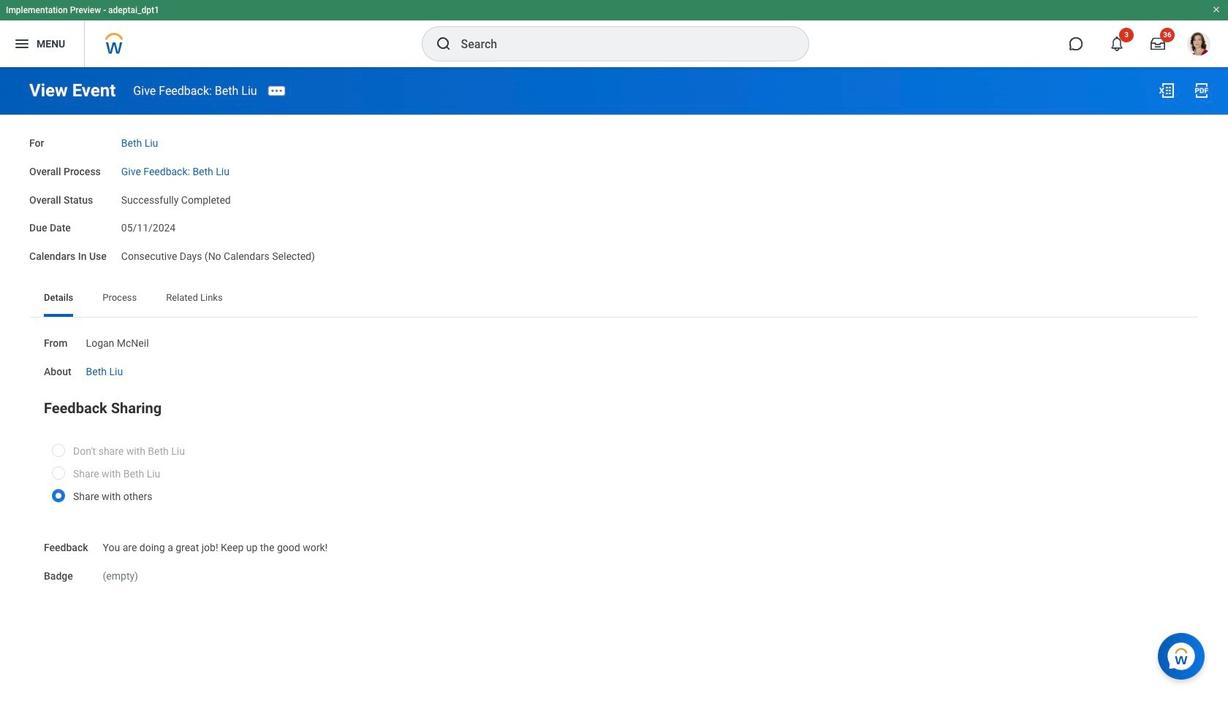 Task type: describe. For each thing, give the bounding box(es) containing it.
notifications large image
[[1110, 37, 1124, 51]]

close environment banner image
[[1212, 5, 1221, 14]]

justify image
[[13, 35, 31, 53]]

search image
[[435, 35, 452, 53]]

view printable version (pdf) image
[[1193, 82, 1211, 99]]



Task type: vqa. For each thing, say whether or not it's contained in the screenshot.
© 2023 Workday, Inc. All rights reserved. - Workday Proprietary and Confidential. For authorized use only.
no



Task type: locate. For each thing, give the bounding box(es) containing it.
group
[[44, 397, 1184, 516]]

profile logan mcneil image
[[1187, 32, 1211, 59]]

inbox large image
[[1151, 37, 1165, 51]]

Search Workday  search field
[[461, 28, 778, 60]]

banner
[[0, 0, 1228, 67]]

tab list
[[29, 282, 1199, 317]]

export to excel image
[[1158, 82, 1176, 99]]

main content
[[0, 67, 1228, 637]]



